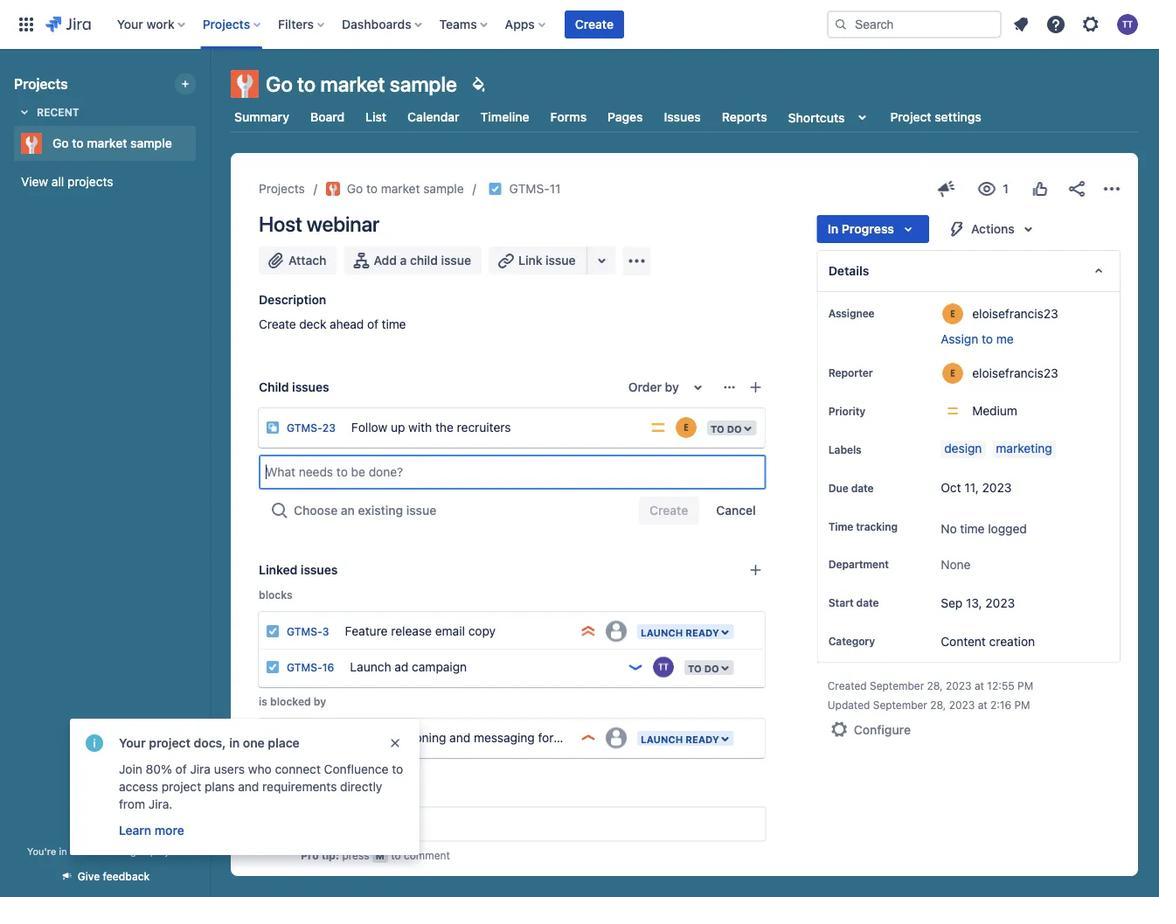 Task type: locate. For each thing, give the bounding box(es) containing it.
timeline
[[481, 110, 529, 124]]

2 vertical spatial projects
[[259, 181, 305, 196]]

13,
[[966, 595, 982, 610]]

0 vertical spatial your
[[117, 17, 143, 31]]

reports link
[[718, 101, 771, 133]]

go to market sample
[[266, 72, 457, 96], [52, 136, 172, 150], [347, 181, 464, 196]]

1 vertical spatial september
[[873, 699, 928, 711]]

to down dismiss image
[[392, 762, 403, 776]]

0 horizontal spatial go
[[52, 136, 69, 150]]

create up confluence
[[343, 730, 381, 744]]

1 horizontal spatial projects
[[203, 17, 250, 31]]

details element
[[817, 250, 1121, 292]]

no time logged
[[941, 522, 1027, 536]]

actions image
[[1102, 178, 1123, 199]]

project
[[890, 110, 932, 124]]

project down jira
[[162, 779, 201, 794]]

1 horizontal spatial time
[[960, 522, 985, 536]]

sidebar navigation image
[[191, 70, 229, 105]]

0 vertical spatial of
[[367, 317, 379, 331]]

gtms- right issue type: task image
[[287, 626, 322, 638]]

go right go to market sample icon
[[347, 181, 363, 196]]

2 vertical spatial project
[[150, 845, 183, 857]]

a inside button
[[400, 253, 407, 268]]

add a child issue button
[[344, 247, 482, 275]]

project settings link
[[887, 101, 985, 133]]

1 vertical spatial by
[[314, 695, 326, 707]]

jira
[[190, 762, 211, 776]]

0 horizontal spatial of
[[175, 762, 187, 776]]

0 vertical spatial create
[[575, 17, 614, 31]]

project up 80%
[[149, 736, 191, 750]]

cancel
[[716, 503, 756, 518]]

1 horizontal spatial in
[[229, 736, 240, 750]]

create button
[[565, 10, 624, 38]]

0 horizontal spatial issue
[[406, 503, 436, 518]]

dashboards
[[342, 17, 411, 31]]

go to market sample link
[[14, 126, 189, 161], [326, 178, 464, 199]]

sample left the add to starred icon
[[130, 136, 172, 150]]

issue right link
[[546, 253, 576, 268]]

1 vertical spatial pm
[[1015, 699, 1030, 711]]

a right add
[[400, 253, 407, 268]]

confluence
[[324, 762, 389, 776]]

and inside join 80% of jira users who connect confluence to access project plans and requirements directly from jira.
[[238, 779, 259, 794]]

go to market sample up the 'webinar'
[[347, 181, 464, 196]]

0 vertical spatial eloisefrancis23
[[972, 306, 1059, 320]]

to up board
[[297, 72, 316, 96]]

team-
[[78, 845, 105, 857]]

projects up collapse recent projects image
[[14, 76, 68, 92]]

in progress
[[828, 222, 894, 236]]

0 vertical spatial in
[[229, 736, 240, 750]]

0 vertical spatial go to market sample
[[266, 72, 457, 96]]

banner
[[0, 0, 1159, 49]]

0 vertical spatial 28,
[[927, 680, 943, 692]]

attach button
[[259, 247, 337, 275]]

market up 'view all projects' link
[[87, 136, 127, 150]]

create for create deck ahead of time
[[259, 317, 296, 331]]

2 horizontal spatial go
[[347, 181, 363, 196]]

priority: high image
[[580, 729, 597, 747]]

logged
[[988, 522, 1027, 536]]

all
[[52, 174, 64, 189]]

1 vertical spatial date
[[856, 597, 879, 609]]

your up join
[[119, 736, 146, 750]]

issue type: task image right one
[[266, 731, 280, 745]]

help image
[[1046, 14, 1067, 35]]

0 vertical spatial and
[[450, 730, 471, 744]]

plans
[[205, 779, 235, 794]]

date for due date
[[851, 482, 874, 494]]

at left 2:16
[[978, 699, 988, 711]]

link an issue image
[[749, 563, 763, 577]]

of left jira
[[175, 762, 187, 776]]

12:55
[[987, 680, 1015, 692]]

0 horizontal spatial in
[[59, 845, 67, 857]]

1 vertical spatial issue type: task image
[[266, 731, 280, 745]]

to left me
[[982, 332, 993, 346]]

to inside join 80% of jira users who connect confluence to access project plans and requirements directly from jira.
[[392, 762, 403, 776]]

details
[[829, 264, 869, 278]]

issue inside 'button'
[[546, 253, 576, 268]]

1 vertical spatial eloisefrancis23
[[972, 365, 1059, 380]]

at left 12:55
[[975, 680, 984, 692]]

create project image
[[178, 77, 192, 91]]

in
[[828, 222, 839, 236]]

gtms- for 11
[[509, 181, 550, 196]]

issue right child
[[441, 253, 471, 268]]

oct 11, 2023
[[941, 480, 1012, 495]]

28,
[[927, 680, 943, 692], [931, 699, 946, 711]]

create down description
[[259, 317, 296, 331]]

creation
[[989, 634, 1035, 648]]

0 vertical spatial go to market sample link
[[14, 126, 189, 161]]

list
[[366, 110, 387, 124]]

1 horizontal spatial issue
[[441, 253, 471, 268]]

more
[[155, 823, 184, 838]]

eloisefrancis23 up assign to me button
[[972, 306, 1059, 320]]

in progress button
[[817, 215, 929, 243]]

time tracking
[[829, 520, 898, 532]]

gtms-23
[[287, 422, 336, 434]]

up
[[391, 420, 405, 434]]

1 horizontal spatial a
[[400, 253, 407, 268]]

2023
[[982, 480, 1012, 495], [986, 595, 1015, 610], [946, 680, 972, 692], [949, 699, 975, 711]]

order
[[629, 380, 662, 394]]

design
[[944, 441, 982, 456]]

1 horizontal spatial of
[[367, 317, 379, 331]]

2 horizontal spatial create
[[575, 17, 614, 31]]

issue type: task image up is
[[266, 660, 280, 674]]

assign to me button
[[941, 330, 1103, 348]]

pm right 2:16
[[1015, 699, 1030, 711]]

campaign
[[412, 659, 467, 674]]

project down 'more'
[[150, 845, 183, 857]]

2 vertical spatial go
[[347, 181, 363, 196]]

0 vertical spatial time
[[382, 317, 406, 331]]

issue type: sub-task image
[[266, 421, 280, 435]]

0 horizontal spatial go to market sample link
[[14, 126, 189, 161]]

category
[[829, 635, 875, 647]]

and
[[450, 730, 471, 744], [238, 779, 259, 794]]

priority pin to top. only you can see pinned fields. image
[[869, 404, 883, 418]]

1 issue type: task image from the top
[[266, 660, 280, 674]]

gtms- right task image
[[509, 181, 550, 196]]

gtms- up is blocked by
[[287, 661, 322, 674]]

1 horizontal spatial create
[[343, 730, 381, 744]]

0 vertical spatial a
[[400, 253, 407, 268]]

by right order
[[665, 380, 679, 394]]

11
[[550, 181, 561, 196]]

child issues
[[259, 380, 329, 394]]

your left work
[[117, 17, 143, 31]]

0 vertical spatial at
[[975, 680, 984, 692]]

0 vertical spatial projects
[[203, 17, 250, 31]]

settings image
[[1081, 14, 1102, 35]]

existing
[[358, 503, 403, 518]]

1 vertical spatial a
[[70, 845, 75, 857]]

market right go to market sample icon
[[381, 181, 420, 196]]

projects
[[203, 17, 250, 31], [14, 76, 68, 92], [259, 181, 305, 196]]

0 vertical spatial issue type: task image
[[266, 660, 280, 674]]

sample left task image
[[423, 181, 464, 196]]

1 vertical spatial in
[[59, 845, 67, 857]]

actions button
[[936, 215, 1050, 243]]

2 issue type: task image from the top
[[266, 731, 280, 745]]

1 vertical spatial issues
[[301, 563, 338, 577]]

date right start
[[856, 597, 879, 609]]

a left the team-
[[70, 845, 75, 857]]

link web pages and more image
[[592, 250, 612, 271]]

0 horizontal spatial time
[[382, 317, 406, 331]]

create for create positioning and messaging for new feature
[[343, 730, 381, 744]]

1 vertical spatial 28,
[[931, 699, 946, 711]]

2023 left 2:16
[[949, 699, 975, 711]]

give feedback button
[[50, 862, 160, 891]]

and down the who
[[238, 779, 259, 794]]

issue right the existing
[[406, 503, 436, 518]]

history menu bar
[[300, 817, 541, 838]]

start date
[[829, 597, 879, 609]]

go down recent
[[52, 136, 69, 150]]

pm right 12:55
[[1018, 680, 1034, 692]]

create positioning and messaging for new feature
[[343, 730, 624, 744]]

by right blocked
[[314, 695, 326, 707]]

ahead
[[330, 317, 364, 331]]

assignee: eloisefrancis23 image
[[676, 417, 697, 438]]

2023 left 12:55
[[946, 680, 972, 692]]

1 vertical spatial go to market sample link
[[326, 178, 464, 199]]

summary
[[234, 110, 289, 124]]

summary link
[[231, 101, 293, 133]]

1 vertical spatial of
[[175, 762, 187, 776]]

market up list
[[320, 72, 385, 96]]

gtms- for 16
[[287, 661, 322, 674]]

eloisefrancis23
[[972, 306, 1059, 320], [972, 365, 1059, 380]]

projects up sidebar navigation image
[[203, 17, 250, 31]]

apps
[[505, 17, 535, 31]]

0 horizontal spatial create
[[259, 317, 296, 331]]

issue type: task image
[[266, 660, 280, 674], [266, 731, 280, 745]]

go to market sample up 'view all projects' link
[[52, 136, 172, 150]]

1 vertical spatial your
[[119, 736, 146, 750]]

department pin to top. only you can see pinned fields. image
[[893, 557, 907, 571]]

create for create
[[575, 17, 614, 31]]

1 vertical spatial sample
[[130, 136, 172, 150]]

0 vertical spatial date
[[851, 482, 874, 494]]

1 horizontal spatial and
[[450, 730, 471, 744]]

0 horizontal spatial projects
[[14, 76, 68, 92]]

0 horizontal spatial by
[[314, 695, 326, 707]]

messaging
[[474, 730, 535, 744]]

0 vertical spatial issues
[[292, 380, 329, 394]]

0 vertical spatial sample
[[390, 72, 457, 96]]

1 vertical spatial and
[[238, 779, 259, 794]]

release
[[391, 623, 432, 638]]

gtms- right issue type: sub-task image
[[287, 422, 322, 434]]

28, down "content"
[[927, 680, 943, 692]]

shortcuts button
[[785, 101, 876, 133]]

go to market sample link up 'view all projects' link
[[14, 126, 189, 161]]

of right "ahead"
[[367, 317, 379, 331]]

actions
[[971, 222, 1015, 236]]

m
[[376, 850, 385, 862]]

positioning
[[384, 730, 446, 744]]

create inside button
[[575, 17, 614, 31]]

time right "ahead"
[[382, 317, 406, 331]]

a
[[400, 253, 407, 268], [70, 845, 75, 857]]

teams button
[[434, 10, 495, 38]]

share image
[[1067, 178, 1088, 199]]

go up the summary
[[266, 72, 293, 96]]

terry turtle image
[[653, 657, 674, 678]]

1 horizontal spatial go
[[266, 72, 293, 96]]

0 vertical spatial market
[[320, 72, 385, 96]]

issues link
[[661, 101, 704, 133]]

sample up 'calendar'
[[390, 72, 457, 96]]

time right no at the right bottom of the page
[[960, 522, 985, 536]]

none
[[941, 557, 971, 571]]

to
[[297, 72, 316, 96], [72, 136, 84, 150], [366, 181, 378, 196], [982, 332, 993, 346], [392, 762, 403, 776], [391, 849, 401, 862]]

for
[[538, 730, 554, 744]]

primary element
[[10, 0, 827, 49]]

create
[[575, 17, 614, 31], [259, 317, 296, 331], [343, 730, 381, 744]]

your for your project docs, in one place
[[119, 736, 146, 750]]

me
[[997, 332, 1014, 346]]

and left messaging
[[450, 730, 471, 744]]

projects inside popup button
[[203, 17, 250, 31]]

2 horizontal spatial projects
[[259, 181, 305, 196]]

in left one
[[229, 736, 240, 750]]

comment
[[404, 849, 450, 862]]

order by
[[629, 380, 679, 394]]

sep
[[941, 595, 963, 610]]

1 vertical spatial create
[[259, 317, 296, 331]]

marketing
[[996, 441, 1053, 456]]

jira image
[[45, 14, 91, 35], [45, 14, 91, 35]]

go to market sample link up the 'webinar'
[[326, 178, 464, 199]]

issues for linked issues
[[301, 563, 338, 577]]

1 vertical spatial project
[[162, 779, 201, 794]]

reports
[[722, 110, 767, 124]]

shortcuts
[[788, 110, 845, 124]]

issue type: task image for launch ad campaign
[[266, 660, 280, 674]]

host
[[259, 212, 302, 236]]

your inside dropdown button
[[117, 17, 143, 31]]

tab list
[[220, 101, 1149, 133]]

list link
[[362, 101, 390, 133]]

0 horizontal spatial and
[[238, 779, 259, 794]]

date for start date
[[856, 597, 879, 609]]

1 vertical spatial market
[[87, 136, 127, 150]]

design link
[[941, 441, 986, 458]]

you're in a team-managed project
[[27, 845, 183, 857]]

2 vertical spatial create
[[343, 730, 381, 744]]

11,
[[965, 480, 979, 495]]

eloisefrancis23 down assign to me button
[[972, 365, 1059, 380]]

give
[[78, 870, 100, 883]]

2 horizontal spatial issue
[[546, 253, 576, 268]]

linked issues
[[259, 563, 338, 577]]

gtms-3
[[287, 626, 329, 638]]

28, left 2:16
[[931, 699, 946, 711]]

0 vertical spatial pm
[[1018, 680, 1034, 692]]

projects
[[67, 174, 113, 189]]

Search field
[[827, 10, 1002, 38]]

1 horizontal spatial by
[[665, 380, 679, 394]]

date right due
[[851, 482, 874, 494]]

in right you're
[[59, 845, 67, 857]]

0 vertical spatial go
[[266, 72, 293, 96]]

sample
[[390, 72, 457, 96], [130, 136, 172, 150], [423, 181, 464, 196]]

feature
[[584, 730, 624, 744]]

issues right child
[[292, 380, 329, 394]]

create right apps popup button
[[575, 17, 614, 31]]

projects up host
[[259, 181, 305, 196]]

1 vertical spatial go to market sample
[[52, 136, 172, 150]]

80%
[[146, 762, 172, 776]]

an
[[341, 503, 355, 518]]

create positioning and messaging for new feature link
[[336, 720, 624, 755]]

issues right linked
[[301, 563, 338, 577]]

by inside dropdown button
[[665, 380, 679, 394]]

learn
[[119, 823, 151, 838]]

go
[[266, 72, 293, 96], [52, 136, 69, 150], [347, 181, 363, 196]]

join
[[119, 762, 142, 776]]

projects for projects link
[[259, 181, 305, 196]]

go to market sample up list
[[266, 72, 457, 96]]

0 vertical spatial by
[[665, 380, 679, 394]]



Task type: describe. For each thing, give the bounding box(es) containing it.
1 vertical spatial go
[[52, 136, 69, 150]]

learn more button
[[117, 820, 186, 841]]

oct
[[941, 480, 961, 495]]

2023 right 11,
[[982, 480, 1012, 495]]

history button
[[416, 817, 469, 838]]

the
[[435, 420, 454, 434]]

0 vertical spatial project
[[149, 736, 191, 750]]

ad
[[395, 659, 409, 674]]

pro
[[301, 849, 319, 862]]

email
[[435, 623, 465, 638]]

copy
[[468, 623, 496, 638]]

gtms-3 link
[[287, 626, 329, 638]]

issue for add a child issue
[[441, 253, 471, 268]]

collapse recent projects image
[[14, 101, 35, 122]]

calendar link
[[404, 101, 463, 133]]

go to market sample image
[[326, 182, 340, 196]]

priority: medium image
[[650, 419, 667, 436]]

notifications image
[[1011, 14, 1032, 35]]

appswitcher icon image
[[16, 14, 37, 35]]

1 vertical spatial projects
[[14, 76, 68, 92]]

Add a comment… field
[[301, 807, 767, 842]]

give feedback image
[[936, 178, 957, 199]]

labels pin to top. only you can see pinned fields. image
[[865, 442, 879, 456]]

attach
[[289, 253, 327, 268]]

is blocked by
[[259, 695, 326, 707]]

16
[[322, 661, 334, 674]]

23
[[322, 422, 336, 434]]

to right m
[[391, 849, 401, 862]]

teams
[[439, 17, 477, 31]]

from
[[119, 797, 145, 811]]

gtms-23 link
[[287, 422, 336, 434]]

sep 13, 2023
[[941, 595, 1015, 610]]

add a child issue
[[374, 253, 471, 268]]

issue actions image
[[723, 380, 737, 394]]

create child image
[[749, 380, 763, 394]]

to right go to market sample icon
[[366, 181, 378, 196]]

assignee
[[829, 307, 875, 319]]

activity
[[259, 796, 303, 810]]

assign
[[941, 332, 979, 346]]

tip:
[[321, 849, 339, 862]]

priority: highest image
[[580, 622, 597, 640]]

2 vertical spatial go to market sample
[[347, 181, 464, 196]]

gtms-11
[[509, 181, 561, 196]]

choose
[[294, 503, 338, 518]]

new
[[557, 730, 580, 744]]

pages link
[[604, 101, 647, 133]]

gtms-11 link
[[509, 178, 561, 199]]

search image
[[834, 17, 848, 31]]

2 vertical spatial market
[[381, 181, 420, 196]]

access
[[119, 779, 158, 794]]

create deck ahead of time
[[259, 317, 406, 331]]

with
[[408, 420, 432, 434]]

to inside button
[[982, 332, 993, 346]]

is
[[259, 695, 267, 707]]

add app image
[[626, 250, 647, 271]]

requirements
[[262, 779, 337, 794]]

created september 28, 2023 at 12:55 pm updated september 28, 2023 at 2:16 pm
[[828, 680, 1034, 711]]

progress
[[842, 222, 894, 236]]

issues
[[664, 110, 701, 124]]

priority
[[829, 405, 866, 417]]

assign to me
[[941, 332, 1014, 346]]

reporter
[[829, 366, 873, 379]]

host webinar
[[259, 212, 379, 236]]

issues for child issues
[[292, 380, 329, 394]]

launch
[[350, 659, 391, 674]]

deck
[[299, 317, 326, 331]]

your profile and settings image
[[1117, 14, 1138, 35]]

place
[[268, 736, 300, 750]]

docs,
[[194, 736, 226, 750]]

no
[[941, 522, 957, 536]]

2 vertical spatial sample
[[423, 181, 464, 196]]

3
[[322, 626, 329, 638]]

created
[[828, 680, 867, 692]]

jira.
[[148, 797, 172, 811]]

link
[[518, 253, 542, 268]]

2023 right 13,
[[986, 595, 1015, 610]]

choose an existing issue
[[294, 503, 436, 518]]

1 vertical spatial time
[[960, 522, 985, 536]]

work
[[146, 17, 175, 31]]

issue for choose an existing issue
[[406, 503, 436, 518]]

0 horizontal spatial a
[[70, 845, 75, 857]]

gtms- for 3
[[287, 626, 322, 638]]

your for your work
[[117, 17, 143, 31]]

Child issues field
[[261, 456, 765, 488]]

projects button
[[197, 10, 268, 38]]

link issue
[[518, 253, 576, 268]]

your project docs, in one place
[[119, 736, 300, 750]]

department
[[829, 558, 889, 570]]

gtms-16 link
[[287, 661, 334, 674]]

launch ad campaign
[[350, 659, 467, 674]]

priority: low image
[[627, 658, 644, 676]]

project inside join 80% of jira users who connect confluence to access project plans and requirements directly from jira.
[[162, 779, 201, 794]]

configure link
[[819, 716, 922, 743]]

child
[[259, 380, 289, 394]]

1 horizontal spatial go to market sample link
[[326, 178, 464, 199]]

to down recent
[[72, 136, 84, 150]]

calendar
[[408, 110, 460, 124]]

board link
[[307, 101, 348, 133]]

webinar
[[307, 212, 379, 236]]

projects for projects popup button
[[203, 17, 250, 31]]

your work
[[117, 17, 175, 31]]

marketing link
[[993, 441, 1056, 458]]

tracking
[[856, 520, 898, 532]]

choose an existing issue button
[[259, 497, 447, 525]]

pages
[[608, 110, 643, 124]]

feature release email copy
[[345, 623, 496, 638]]

follow
[[351, 420, 387, 434]]

issue type: task image for create positioning and messaging for new feature
[[266, 731, 280, 745]]

tab list containing summary
[[220, 101, 1149, 133]]

set background color image
[[468, 73, 489, 94]]

2 eloisefrancis23 from the top
[[972, 365, 1059, 380]]

vote options: no one has voted for this issue yet. image
[[1030, 178, 1051, 199]]

child
[[410, 253, 438, 268]]

feature
[[345, 623, 388, 638]]

dismiss image
[[388, 736, 402, 750]]

1 vertical spatial at
[[978, 699, 988, 711]]

0 vertical spatial september
[[870, 680, 924, 692]]

gtms- for 23
[[287, 422, 322, 434]]

banner containing your work
[[0, 0, 1159, 49]]

info image
[[84, 733, 105, 754]]

issue type: task image
[[266, 624, 280, 638]]

give feedback
[[78, 870, 150, 883]]

add to starred image
[[191, 133, 212, 154]]

blocked
[[270, 695, 311, 707]]

copy link to issue image
[[557, 181, 571, 195]]

learn more
[[119, 823, 184, 838]]

filters
[[278, 17, 314, 31]]

of inside join 80% of jira users who connect confluence to access project plans and requirements directly from jira.
[[175, 762, 187, 776]]

task image
[[488, 182, 502, 196]]

description
[[259, 292, 326, 307]]

1 eloisefrancis23 from the top
[[972, 306, 1059, 320]]



Task type: vqa. For each thing, say whether or not it's contained in the screenshot.
second Weighting value image from the top of the page
no



